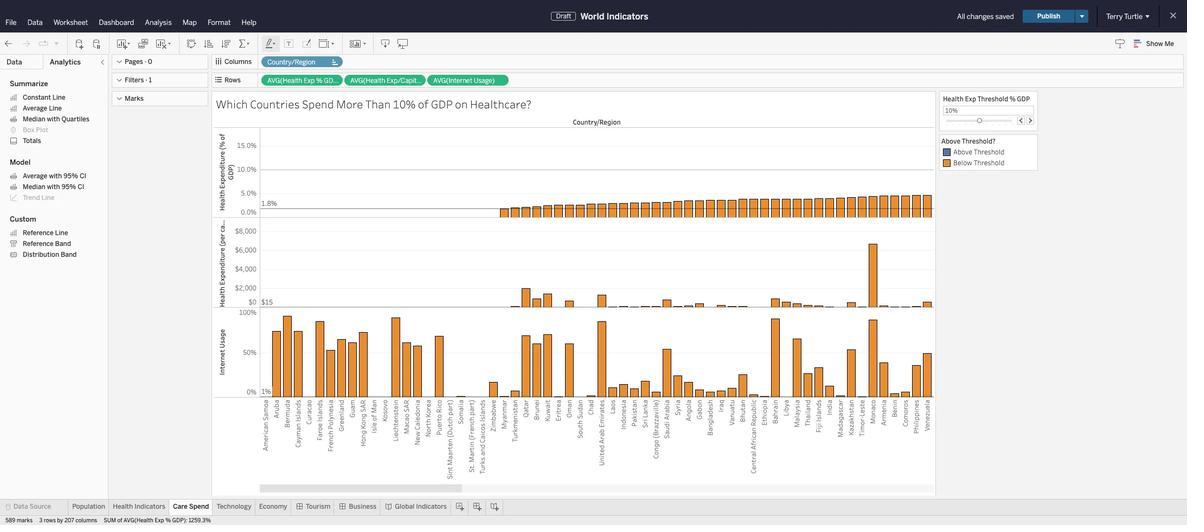 Task type: describe. For each thing, give the bounding box(es) containing it.
distribution
[[23, 251, 59, 259]]

line for reference line
[[55, 229, 68, 237]]

help
[[242, 18, 257, 27]]

Libya, Country/Region. Press Space to toggle selection. Press Escape to go back to the left margin. Use arrow keys to navigate headers text field
[[781, 398, 792, 485]]

threshold for above threshold
[[974, 148, 1005, 156]]

2 vertical spatial exp
[[155, 518, 164, 525]]

589
[[5, 518, 15, 525]]

columns
[[75, 518, 97, 525]]

totals image
[[238, 38, 251, 49]]

terry turtle
[[1107, 12, 1143, 20]]

economy
[[259, 503, 287, 511]]

marks
[[125, 95, 144, 103]]

global indicators
[[395, 503, 447, 511]]

exp for avg(health
[[304, 77, 315, 85]]

American Samoa, Country/Region. Press Space to toggle selection. Press Escape to go back to the left margin. Use arrow keys to navigate headers text field
[[260, 398, 271, 485]]

Monaco, Country/Region. Press Space to toggle selection. Press Escape to go back to the left margin. Use arrow keys to navigate headers text field
[[868, 398, 878, 485]]

health exp threshold % gdp
[[943, 94, 1030, 103]]

2 horizontal spatial %
[[1010, 94, 1016, 103]]

data guide image
[[1115, 38, 1126, 49]]

Aruba, Country/Region. Press Space to toggle selection. Press Escape to go back to the left margin. Use arrow keys to navigate headers text field
[[271, 398, 282, 485]]

gdp)
[[324, 77, 340, 85]]

plot
[[36, 126, 48, 134]]

ci for median with 95% ci
[[78, 183, 84, 191]]

reference line
[[23, 229, 68, 237]]

new worksheet image
[[116, 38, 131, 49]]

highlight image
[[265, 38, 277, 49]]

Zimbabwe, Country/Region. Press Space to toggle selection. Press Escape to go back to the left margin. Use arrow keys to navigate headers text field
[[488, 398, 499, 485]]

world
[[581, 11, 605, 21]]

Malaysia, Country/Region. Press Space to toggle selection. Press Escape to go back to the left margin. Use arrow keys to navigate headers text field
[[792, 398, 802, 485]]

Comoros, Country/Region. Press Space to toggle selection. Press Escape to go back to the left margin. Use arrow keys to navigate headers text field
[[900, 398, 911, 485]]

reference band
[[23, 240, 71, 248]]

box plot
[[23, 126, 48, 134]]

world indicators
[[581, 11, 649, 21]]

Bhutan, Country/Region. Press Space to toggle selection. Press Escape to go back to the left margin. Use arrow keys to navigate headers text field
[[737, 398, 748, 485]]

0 horizontal spatial 10%
[[393, 97, 416, 112]]

band for reference band
[[55, 240, 71, 248]]

avg(health for avg(health exp/capita)
[[350, 77, 385, 85]]

above threshold?
[[942, 137, 996, 145]]

tourism
[[306, 503, 331, 511]]

Kosovo, Country/Region. Press Space to toggle selection. Press Escape to go back to the left margin. Use arrow keys to navigate headers text field
[[379, 398, 390, 485]]

United Arab Emirates, Country/Region. Press Space to toggle selection. Press Escape to go back to the left margin. Use arrow keys to navigate headers text field
[[596, 398, 607, 485]]

Somalia, Country/Region. Press Space to toggle selection. Press Escape to go back to the left margin. Use arrow keys to navigate headers text field
[[455, 398, 466, 485]]

sum
[[104, 518, 116, 525]]

rows
[[225, 76, 241, 84]]

median for median with 95% ci
[[23, 183, 45, 191]]

1 horizontal spatial gdp
[[1017, 94, 1030, 103]]

healthcare?
[[470, 97, 532, 112]]

Bahrain, Country/Region. Press Space to toggle selection. Press Escape to go back to the left margin. Use arrow keys to navigate headers text field
[[770, 398, 781, 485]]

clear sheet image
[[155, 38, 173, 49]]

data source
[[14, 503, 51, 511]]

on
[[455, 97, 468, 112]]

more
[[336, 97, 363, 112]]

above for above threshold?
[[942, 137, 961, 145]]

1259.3%
[[189, 518, 211, 525]]

· for filters
[[146, 76, 147, 84]]

filters · 1
[[125, 76, 152, 84]]

Hong Kong SAR, Country/Region. Press Space to toggle selection. Press Escape to go back to the left margin. Use arrow keys to navigate headers text field
[[358, 398, 368, 485]]

Isle of Man, Country/Region. Press Space to toggle selection. Press Escape to go back to the left margin. Use arrow keys to navigate headers text field
[[368, 398, 379, 485]]

Brunei, Country/Region. Press Space to toggle selection. Press Escape to go back to the left margin. Use arrow keys to navigate headers text field
[[531, 398, 542, 485]]

constant
[[23, 94, 51, 101]]

open and edit this workbook in tableau desktop image
[[398, 38, 409, 49]]

publish button
[[1023, 10, 1075, 23]]

St. Martin (French part), Country/Region. Press Space to toggle selection. Press Escape to go back to the left margin. Use arrow keys to navigate headers text field
[[466, 398, 477, 485]]

redo image
[[21, 38, 31, 49]]

worksheet
[[54, 18, 88, 27]]

sorted descending by average of health exp % gdp within country/region image
[[221, 38, 232, 49]]

Madagascar, Country/Region. Press Space to toggle selection. Press Escape to go back to the left margin. Use arrow keys to navigate headers text field
[[835, 398, 846, 485]]

Saudi Arabia, Country/Region. Press Space to toggle selection. Press Escape to go back to the left margin. Use arrow keys to navigate headers text field
[[661, 398, 672, 485]]

terry
[[1107, 12, 1123, 20]]

0 vertical spatial data
[[28, 18, 43, 27]]

show mark labels image
[[284, 38, 295, 49]]

gdp):
[[172, 518, 187, 525]]

with for median with quartiles
[[47, 116, 60, 123]]

care
[[173, 503, 188, 511]]

above threshold option
[[942, 147, 1036, 158]]

95% for average with 95% ci
[[64, 173, 78, 180]]

Qatar, Country/Region. Press Space to toggle selection. Press Escape to go back to the left margin. Use arrow keys to navigate headers text field
[[520, 398, 531, 485]]

indicators for global indicators
[[416, 503, 447, 511]]

me
[[1165, 40, 1175, 48]]

3 rows by 207 columns
[[39, 518, 97, 525]]

589 marks
[[5, 518, 33, 525]]

threshold for below threshold
[[974, 158, 1005, 167]]

health exp threshold % gdp slider
[[977, 118, 982, 123]]

quartiles
[[62, 116, 89, 123]]

new data source image
[[74, 38, 85, 49]]

Myanmar, Country/Region. Press Space to toggle selection. Press Escape to go back to the left margin. Use arrow keys to navigate headers text field
[[499, 398, 509, 485]]

0 vertical spatial spend
[[302, 97, 334, 112]]

above threshold
[[954, 148, 1005, 156]]

Faroe Islands, Country/Region. Press Space to toggle selection. Press Escape to go back to the left margin. Use arrow keys to navigate headers text field
[[314, 398, 325, 485]]

below threshold
[[954, 158, 1005, 167]]

Chad, Country/Region. Press Space to toggle selection. Press Escape to go back to the left margin. Use arrow keys to navigate headers text field
[[585, 398, 596, 485]]

Macao SAR, Country/Region. Press Space to toggle selection. Press Escape to go back to the left margin. Use arrow keys to navigate headers text field
[[401, 398, 412, 485]]

totals
[[23, 137, 41, 145]]

filters
[[125, 76, 144, 84]]

0 horizontal spatial replay animation image
[[38, 38, 49, 49]]

all
[[958, 12, 966, 20]]

show/hide cards image
[[349, 38, 367, 49]]

Benin, Country/Region. Press Space to toggle selection. Press Escape to go back to the left margin. Use arrow keys to navigate headers text field
[[889, 398, 900, 485]]

source
[[30, 503, 51, 511]]

avg(health exp/capita)
[[350, 77, 423, 85]]

rows
[[44, 518, 56, 525]]

average for average line
[[23, 105, 47, 112]]

show
[[1147, 40, 1164, 48]]

health indicators
[[113, 503, 165, 511]]

care spend
[[173, 503, 209, 511]]

distribution band
[[23, 251, 77, 259]]

global
[[395, 503, 415, 511]]

pause auto updates image
[[92, 38, 103, 49]]

columns
[[225, 58, 252, 66]]

0 horizontal spatial gdp
[[431, 97, 453, 112]]

Fiji Islands, Country/Region. Press Space to toggle selection. Press Escape to go back to the left margin. Use arrow keys to navigate headers text field
[[813, 398, 824, 485]]

marks. press enter to open the view data window.. use arrow keys to navigate data visualization elements. image
[[260, 127, 1188, 398]]

1 horizontal spatial replay animation image
[[53, 40, 60, 46]]

Iraq, Country/Region. Press Space to toggle selection. Press Escape to go back to the left margin. Use arrow keys to navigate headers text field
[[716, 398, 726, 485]]

1 vertical spatial spend
[[189, 503, 209, 511]]

box
[[23, 126, 34, 134]]

95% for median with 95% ci
[[62, 183, 76, 191]]

0 horizontal spatial avg(health
[[124, 518, 153, 525]]

all changes saved
[[958, 12, 1015, 20]]

health for health indicators
[[113, 503, 133, 511]]

0 vertical spatial country/region
[[267, 59, 316, 66]]

format
[[208, 18, 231, 27]]

which
[[216, 97, 248, 112]]

trend line
[[23, 194, 55, 202]]



Task type: locate. For each thing, give the bounding box(es) containing it.
sum of avg(health exp % gdp): 1259.3%
[[104, 518, 211, 525]]

pages · 0
[[125, 58, 152, 66]]

Venezuela, Country/Region. Press Space to toggle selection. Press Escape to go back to the left margin. Use arrow keys to navigate headers text field
[[922, 398, 933, 485]]

swap rows and columns image
[[186, 38, 197, 49]]

ci
[[80, 173, 86, 180], [78, 183, 84, 191]]

threshold up health exp threshold % gdp slider
[[978, 94, 1009, 103]]

North Korea, Country/Region. Press Space to toggle selection. Press Escape to go back to the left margin. Use arrow keys to navigate headers text field
[[423, 398, 433, 485]]

Indonesia, Country/Region. Press Space to toggle selection. Press Escape to go back to the left margin. Use arrow keys to navigate headers text field
[[618, 398, 629, 485]]

data
[[28, 18, 43, 27], [7, 58, 22, 66], [14, 503, 28, 511]]

reference up distribution
[[23, 240, 54, 248]]

Sri Lanka, Country/Region. Press Space to toggle selection. Press Escape to go back to the left margin. Use arrow keys to navigate headers text field
[[640, 398, 651, 485]]

1 vertical spatial exp
[[965, 94, 977, 103]]

avg(health down health indicators at left bottom
[[124, 518, 153, 525]]

business
[[349, 503, 377, 511]]

Sint Maarten (Dutch part), Country/Region. Press Space to toggle selection. Press Escape to go back to the left margin. Use arrow keys to navigate headers text field
[[444, 398, 455, 485]]

than
[[366, 97, 391, 112]]

1 vertical spatial band
[[61, 251, 77, 259]]

saved
[[996, 12, 1015, 20]]

1 horizontal spatial indicators
[[416, 503, 447, 511]]

technology
[[217, 503, 252, 511]]

0 vertical spatial ci
[[80, 173, 86, 180]]

exp up above threshold?
[[965, 94, 977, 103]]

median with quartiles
[[23, 116, 89, 123]]

1 vertical spatial ci
[[78, 183, 84, 191]]

line up reference band
[[55, 229, 68, 237]]

health for health exp threshold % gdp
[[943, 94, 964, 103]]

spend up the 1259.3%
[[189, 503, 209, 511]]

0 horizontal spatial exp
[[155, 518, 164, 525]]

· left 0
[[145, 58, 146, 66]]

spend down gdp)
[[302, 97, 334, 112]]

Oman, Country/Region. Press Space to toggle selection. Press Escape to go back to the left margin. Use arrow keys to navigate headers text field
[[564, 398, 575, 485]]

undo image
[[3, 38, 14, 49]]

Turks and Caicos Islands, Country/Region. Press Space to toggle selection. Press Escape to go back to the left margin. Use arrow keys to navigate headers text field
[[477, 398, 488, 485]]

Eritrea, Country/Region. Press Space to toggle selection. Press Escape to go back to the left margin. Use arrow keys to navigate headers text field
[[553, 398, 564, 485]]

1 vertical spatial median
[[23, 183, 45, 191]]

indicators for world indicators
[[607, 11, 649, 21]]

0 vertical spatial %
[[316, 77, 323, 85]]

3
[[39, 518, 42, 525]]

1 vertical spatial 95%
[[62, 183, 76, 191]]

line up median with quartiles
[[49, 105, 62, 112]]

1 vertical spatial average
[[23, 173, 47, 180]]

of right sum
[[117, 518, 122, 525]]

band
[[55, 240, 71, 248], [61, 251, 77, 259]]

reference for reference line
[[23, 229, 54, 237]]

changes
[[967, 12, 994, 20]]

Kuwait, Country/Region. Press Space to toggle selection. Press Escape to go back to the left margin. Use arrow keys to navigate headers text field
[[542, 398, 553, 485]]

· for pages
[[145, 58, 146, 66]]

exp left gdp):
[[155, 518, 164, 525]]

exp
[[304, 77, 315, 85], [965, 94, 977, 103], [155, 518, 164, 525]]

draft
[[556, 12, 571, 20]]

line
[[53, 94, 65, 101], [49, 105, 62, 112], [42, 194, 55, 202], [55, 229, 68, 237]]

Central African Republic, Country/Region. Press Space to toggle selection. Press Escape to go back to the left margin. Use arrow keys to navigate headers text field
[[748, 398, 759, 485]]

New Caledonia, Country/Region. Press Space to toggle selection. Press Escape to go back to the left margin. Use arrow keys to navigate headers text field
[[412, 398, 423, 485]]

Kazakhstan, Country/Region. Press Space to toggle selection. Press Escape to go back to the left margin. Use arrow keys to navigate headers text field
[[846, 398, 857, 485]]

replay animation image
[[38, 38, 49, 49], [53, 40, 60, 46]]

0 vertical spatial threshold
[[978, 94, 1009, 103]]

0 horizontal spatial spend
[[189, 503, 209, 511]]

0 vertical spatial of
[[418, 97, 429, 112]]

above for above threshold
[[954, 148, 973, 156]]

2 vertical spatial %
[[165, 518, 171, 525]]

ci up median with 95% ci
[[80, 173, 86, 180]]

10% up above threshold?
[[946, 106, 958, 114]]

average down constant
[[23, 105, 47, 112]]

country/region
[[267, 59, 316, 66], [573, 118, 621, 126]]

exp left gdp)
[[304, 77, 315, 85]]

0 vertical spatial health
[[943, 94, 964, 103]]

file
[[5, 18, 17, 27]]

2 horizontal spatial exp
[[965, 94, 977, 103]]

Cayman Islands, Country/Region. Press Space to toggle selection. Press Escape to go back to the left margin. Use arrow keys to navigate headers text field
[[292, 398, 303, 485]]

average down the model
[[23, 173, 47, 180]]

1 horizontal spatial 10%
[[946, 106, 958, 114]]

of down exp/capita)
[[418, 97, 429, 112]]

0
[[148, 58, 152, 66]]

1 vertical spatial ·
[[146, 76, 147, 84]]

fit image
[[318, 38, 336, 49]]

health up sum
[[113, 503, 133, 511]]

average with 95% ci
[[23, 173, 86, 180]]

health
[[943, 94, 964, 103], [113, 503, 133, 511]]

threshold?
[[962, 137, 996, 145]]

Pakistan, Country/Region. Press Space to toggle selection. Press Escape to go back to the left margin. Use arrow keys to navigate headers text field
[[629, 398, 640, 485]]

line for constant line
[[53, 94, 65, 101]]

with for average with 95% ci
[[49, 173, 62, 180]]

10% down exp/capita)
[[393, 97, 416, 112]]

above inside option
[[954, 148, 973, 156]]

trend
[[23, 194, 40, 202]]

population
[[72, 503, 105, 511]]

207
[[65, 518, 74, 525]]

avg(health up which countries spend more than 10% of gdp on healthcare?
[[350, 77, 385, 85]]

threshold inside option
[[974, 158, 1005, 167]]

Curacao, Country/Region. Press Space to toggle selection. Press Escape to go back to the left margin. Use arrow keys to navigate headers text field
[[303, 398, 314, 485]]

Angola, Country/Region. Press Space to toggle selection. Press Escape to go back to the left margin. Use arrow keys to navigate headers text field
[[683, 398, 694, 485]]

0 horizontal spatial health
[[113, 503, 133, 511]]

2 median from the top
[[23, 183, 45, 191]]

· left 1
[[146, 76, 147, 84]]

exp for health
[[965, 94, 977, 103]]

median for median with quartiles
[[23, 116, 45, 123]]

ci for average with 95% ci
[[80, 173, 86, 180]]

threshold
[[978, 94, 1009, 103], [974, 148, 1005, 156], [974, 158, 1005, 167]]

95% up median with 95% ci
[[64, 173, 78, 180]]

Syria, Country/Region. Press Space to toggle selection. Press Escape to go back to the left margin. Use arrow keys to navigate headers text field
[[672, 398, 683, 485]]

1 vertical spatial threshold
[[974, 148, 1005, 156]]

2 vertical spatial threshold
[[974, 158, 1005, 167]]

0 vertical spatial band
[[55, 240, 71, 248]]

sorted ascending by average of health exp % gdp within country/region image
[[203, 38, 214, 49]]

band for distribution band
[[61, 251, 77, 259]]

1 vertical spatial health
[[113, 503, 133, 511]]

10%
[[393, 97, 416, 112], [946, 106, 958, 114]]

line down median with 95% ci
[[42, 194, 55, 202]]

0 horizontal spatial country/region
[[267, 59, 316, 66]]

average for average with 95% ci
[[23, 173, 47, 180]]

0 horizontal spatial indicators
[[135, 503, 165, 511]]

data up redo image
[[28, 18, 43, 27]]

publish
[[1038, 12, 1061, 20]]

analytics
[[50, 58, 81, 66]]

Armenia, Country/Region. Press Space to toggle selection. Press Escape to go back to the left margin. Use arrow keys to navigate headers text field
[[878, 398, 889, 485]]

0 horizontal spatial %
[[165, 518, 171, 525]]

with down average with 95% ci
[[47, 183, 60, 191]]

1
[[149, 76, 152, 84]]

avg(health
[[267, 77, 302, 85], [350, 77, 385, 85], [124, 518, 153, 525]]

band up distribution band
[[55, 240, 71, 248]]

indicators up "sum of avg(health exp % gdp): 1259.3%"
[[135, 503, 165, 511]]

reference up reference band
[[23, 229, 54, 237]]

South Sudan, Country/Region. Press Space to toggle selection. Press Escape to go back to the left margin. Use arrow keys to navigate headers text field
[[575, 398, 585, 485]]

reference
[[23, 229, 54, 237], [23, 240, 54, 248]]

1 horizontal spatial spend
[[302, 97, 334, 112]]

replay animation image right redo image
[[38, 38, 49, 49]]

French Polynesia, Country/Region. Press Space to toggle selection. Press Escape to go back to the left margin. Use arrow keys to navigate headers text field
[[325, 398, 336, 485]]

Gabon, Country/Region. Press Space to toggle selection. Press Escape to go back to the left margin. Use arrow keys to navigate headers text field
[[694, 398, 705, 485]]

Bangladesh, Country/Region. Press Space to toggle selection. Press Escape to go back to the left margin. Use arrow keys to navigate headers text field
[[705, 398, 716, 485]]

data up 589 marks
[[14, 503, 28, 511]]

threshold up below threshold option
[[974, 148, 1005, 156]]

line up average line
[[53, 94, 65, 101]]

1 average from the top
[[23, 105, 47, 112]]

Greenland, Country/Region. Press Space to toggle selection. Press Escape to go back to the left margin. Use arrow keys to navigate headers text field
[[336, 398, 347, 485]]

spend
[[302, 97, 334, 112], [189, 503, 209, 511]]

average line
[[23, 105, 62, 112]]

0 vertical spatial reference
[[23, 229, 54, 237]]

Liechtenstein, Country/Region. Press Space to toggle selection. Press Escape to go back to the left margin. Use arrow keys to navigate headers text field
[[390, 398, 401, 485]]

line for trend line
[[42, 194, 55, 202]]

marks
[[17, 518, 33, 525]]

map
[[183, 18, 197, 27]]

health up above threshold?
[[943, 94, 964, 103]]

2 average from the top
[[23, 173, 47, 180]]

95% down average with 95% ci
[[62, 183, 76, 191]]

dashboard
[[99, 18, 134, 27]]

pages
[[125, 58, 143, 66]]

Timor-Leste, Country/Region. Press Space to toggle selection. Press Escape to go back to the left margin. Use arrow keys to navigate headers text field
[[857, 398, 868, 485]]

exp/capita)
[[387, 77, 423, 85]]

band down reference band
[[61, 251, 77, 259]]

which countries spend more than 10% of gdp on healthcare?
[[216, 97, 532, 112]]

Turkmenistan, Country/Region. Press Space to toggle selection. Press Escape to go back to the left margin. Use arrow keys to navigate headers text field
[[509, 398, 520, 485]]

2 horizontal spatial avg(health
[[350, 77, 385, 85]]

Puerto Rico, Country/Region. Press Space to toggle selection. Press Escape to go back to the left margin. Use arrow keys to navigate headers text field
[[433, 398, 444, 485]]

below
[[954, 158, 973, 167]]

model
[[10, 158, 30, 167]]

avg(internet
[[433, 77, 473, 85]]

1 vertical spatial %
[[1010, 94, 1016, 103]]

2 horizontal spatial indicators
[[607, 11, 649, 21]]

%
[[316, 77, 323, 85], [1010, 94, 1016, 103], [165, 518, 171, 525]]

Guam, Country/Region. Press Space to toggle selection. Press Escape to go back to the left margin. Use arrow keys to navigate headers text field
[[347, 398, 358, 485]]

1 horizontal spatial avg(health
[[267, 77, 302, 85]]

indicators right global
[[416, 503, 447, 511]]

0 vertical spatial exp
[[304, 77, 315, 85]]

·
[[145, 58, 146, 66], [146, 76, 147, 84]]

data down undo "icon"
[[7, 58, 22, 66]]

1 vertical spatial country/region
[[573, 118, 621, 126]]

1 horizontal spatial %
[[316, 77, 323, 85]]

above
[[942, 137, 961, 145], [954, 148, 973, 156]]

avg(health for avg(health exp % gdp)
[[267, 77, 302, 85]]

countries
[[250, 97, 300, 112]]

constant line
[[23, 94, 65, 101]]

average
[[23, 105, 47, 112], [23, 173, 47, 180]]

line for average line
[[49, 105, 62, 112]]

show me button
[[1129, 35, 1184, 52]]

turtle
[[1125, 12, 1143, 20]]

2 reference from the top
[[23, 240, 54, 248]]

1 vertical spatial with
[[49, 173, 62, 180]]

1 horizontal spatial of
[[418, 97, 429, 112]]

replay animation image up analytics
[[53, 40, 60, 46]]

threshold inside option
[[974, 148, 1005, 156]]

analysis
[[145, 18, 172, 27]]

indicators for health indicators
[[135, 503, 165, 511]]

avg(health up countries
[[267, 77, 302, 85]]

Bermuda, Country/Region. Press Space to toggle selection. Press Escape to go back to the left margin. Use arrow keys to navigate headers text field
[[282, 398, 292, 485]]

ci down average with 95% ci
[[78, 183, 84, 191]]

median with 95% ci
[[23, 183, 84, 191]]

with for median with 95% ci
[[47, 183, 60, 191]]

2 vertical spatial data
[[14, 503, 28, 511]]

1 vertical spatial reference
[[23, 240, 54, 248]]

2 vertical spatial with
[[47, 183, 60, 191]]

Equatorial Guinea, Country/Region. Press Space to toggle selection. Press Escape to go back to the left margin. Use arrow keys to navigate headers text field
[[933, 398, 943, 485]]

1 horizontal spatial health
[[943, 94, 964, 103]]

median
[[23, 116, 45, 123], [23, 183, 45, 191]]

show me
[[1147, 40, 1175, 48]]

usage)
[[474, 77, 495, 85]]

summarize
[[10, 80, 48, 88]]

with up median with 95% ci
[[49, 173, 62, 180]]

1 horizontal spatial country/region
[[573, 118, 621, 126]]

Vanuatu, Country/Region. Press Space to toggle selection. Press Escape to go back to the left margin. Use arrow keys to navigate headers text field
[[726, 398, 737, 485]]

0 vertical spatial above
[[942, 137, 961, 145]]

Philippines, Country/Region. Press Space to toggle selection. Press Escape to go back to the left margin. Use arrow keys to navigate headers text field
[[911, 398, 922, 485]]

1 median from the top
[[23, 116, 45, 123]]

avg(internet usage)
[[433, 77, 495, 85]]

Congo (Brazzaville), Country/Region. Press Space to toggle selection. Press Escape to go back to the left margin. Use arrow keys to navigate headers text field
[[651, 398, 661, 485]]

95%
[[64, 173, 78, 180], [62, 183, 76, 191]]

1 reference from the top
[[23, 229, 54, 237]]

0 vertical spatial ·
[[145, 58, 146, 66]]

of
[[418, 97, 429, 112], [117, 518, 122, 525]]

median up box plot on the left top of the page
[[23, 116, 45, 123]]

0 horizontal spatial of
[[117, 518, 122, 525]]

format workbook image
[[301, 38, 312, 49]]

1 vertical spatial of
[[117, 518, 122, 525]]

collapse image
[[99, 59, 106, 66]]

download image
[[380, 38, 391, 49]]

0 vertical spatial with
[[47, 116, 60, 123]]

threshold down above threshold option
[[974, 158, 1005, 167]]

below threshold option
[[942, 158, 1036, 169]]

with down average line
[[47, 116, 60, 123]]

reference for reference band
[[23, 240, 54, 248]]

0 vertical spatial median
[[23, 116, 45, 123]]

indicators right world
[[607, 11, 649, 21]]

custom
[[10, 215, 36, 224]]

avg(health exp % gdp)
[[267, 77, 340, 85]]

India, Country/Region. Press Space to toggle selection. Press Escape to go back to the left margin. Use arrow keys to navigate headers text field
[[824, 398, 835, 485]]

median up the trend
[[23, 183, 45, 191]]

Thailand, Country/Region. Press Space to toggle selection. Press Escape to go back to the left margin. Use arrow keys to navigate headers text field
[[802, 398, 813, 485]]

0 vertical spatial average
[[23, 105, 47, 112]]

Laos, Country/Region. Press Space to toggle selection. Press Escape to go back to the left margin. Use arrow keys to navigate headers text field
[[607, 398, 618, 485]]

by
[[57, 518, 63, 525]]

1 vertical spatial above
[[954, 148, 973, 156]]

duplicate image
[[138, 38, 149, 49]]

Ethiopia, Country/Region. Press Space to toggle selection. Press Escape to go back to the left margin. Use arrow keys to navigate headers text field
[[759, 398, 770, 485]]

1 horizontal spatial exp
[[304, 77, 315, 85]]

1 vertical spatial data
[[7, 58, 22, 66]]

indicators
[[607, 11, 649, 21], [135, 503, 165, 511], [416, 503, 447, 511]]

0 vertical spatial 95%
[[64, 173, 78, 180]]



Task type: vqa. For each thing, say whether or not it's contained in the screenshot.
third No description
no



